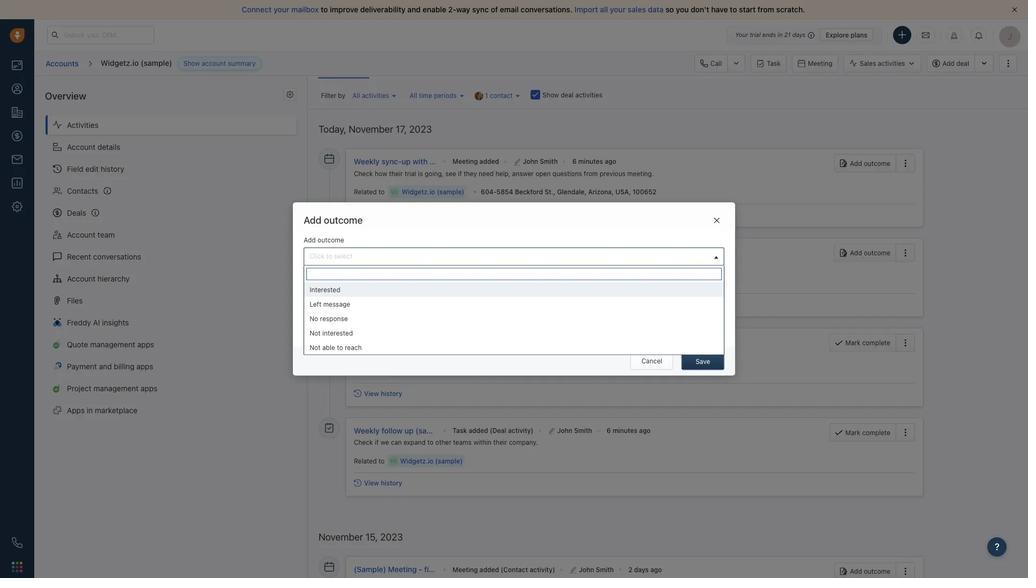 Task type: vqa. For each thing, say whether or not it's contained in the screenshot.
answer
yes



Task type: describe. For each thing, give the bounding box(es) containing it.
deals
[[67, 208, 86, 217]]

related for widgetz.io (sample) link below going,
[[354, 188, 377, 196]]

show deal activities
[[543, 91, 603, 99]]

0 vertical spatial november
[[349, 123, 393, 135]]

recent conversations
[[67, 252, 141, 261]]

1 horizontal spatial if
[[458, 169, 462, 177]]

save
[[696, 358, 711, 366]]

1 vertical spatial november
[[319, 532, 363, 543]]

no
[[310, 315, 318, 323]]

deal for add
[[957, 60, 970, 67]]

usa, for bi-weekly sync-up (sample)
[[614, 278, 630, 285]]

to right call
[[395, 259, 401, 267]]

meeting button
[[793, 54, 839, 73]]

to down call
[[379, 278, 385, 285]]

cancel
[[642, 358, 663, 365]]

click
[[310, 253, 325, 260]]

make
[[403, 259, 419, 267]]

deliverability
[[361, 5, 406, 14]]

2
[[629, 566, 633, 574]]

2 tasks image from the top
[[324, 423, 334, 433]]

bi-weekly sync-up (sample) link
[[354, 247, 453, 256]]

related to for widgetz.io (sample) link below going,
[[354, 188, 385, 196]]

account for account hierarchy
[[67, 274, 96, 283]]

improve
[[330, 5, 359, 14]]

view for weekly follow up (sample)
[[364, 480, 379, 487]]

all time periods button
[[407, 89, 467, 102]]

6 for weekly follow up (sample)
[[607, 427, 611, 435]]

november 15, 2023
[[319, 532, 403, 543]]

explore plans link
[[821, 28, 874, 41]]

weekly follow up (sample)
[[354, 426, 447, 435]]

with inside follow up with widgetz (sample) confirm the number of licenses they want.
[[390, 336, 405, 345]]

all activities
[[353, 92, 389, 99]]

1 vertical spatial 2023
[[380, 532, 403, 543]]

add deal
[[943, 60, 970, 67]]

interested
[[323, 330, 353, 337]]

1 horizontal spatial and
[[408, 5, 421, 14]]

outcome for meeting added (contact activity)
[[864, 568, 891, 575]]

smith for bi-weekly sync-up (sample)
[[585, 247, 603, 255]]

account
[[202, 60, 226, 67]]

outcome for meeting added
[[864, 159, 891, 167]]

0 horizontal spatial and
[[99, 362, 112, 371]]

widgetz.io (sample) link down licenses
[[402, 367, 464, 376]]

view history for weekly follow up (sample)
[[364, 480, 402, 487]]

have
[[712, 5, 729, 14]]

expand
[[404, 439, 426, 446]]

related to for widgetz.io (sample) link underneath sure
[[354, 278, 385, 285]]

bi-
[[354, 247, 364, 255]]

minutes for weekly sync-up with widgetz (sample)
[[579, 158, 603, 165]]

your
[[736, 31, 749, 38]]

summary
[[228, 60, 256, 67]]

project
[[67, 384, 92, 393]]

meeting added
[[453, 158, 499, 165]]

john smith for weekly sync-up with widgetz (sample)
[[523, 158, 558, 165]]

sure
[[421, 259, 434, 267]]

604-5854 beckford st., glendale, arizona, usa, 100652 for bi-weekly sync-up (sample)
[[479, 278, 655, 285]]

smith for weekly follow up (sample)
[[574, 427, 592, 435]]

activities
[[67, 121, 99, 129]]

minutes for bi-weekly sync-up (sample)
[[624, 247, 649, 255]]

you
[[677, 5, 689, 14]]

not for not interested
[[310, 330, 321, 337]]

history for confirm the number of licenses they want.
[[381, 390, 402, 397]]

meetings image
[[324, 244, 334, 253]]

what's new image
[[951, 32, 959, 39]]

not able to reach
[[310, 344, 362, 352]]

account hierarchy
[[67, 274, 130, 283]]

they inside follow up with widgetz (sample) confirm the number of licenses they want.
[[451, 349, 464, 357]]

response
[[320, 315, 348, 323]]

2 view history from the top
[[364, 390, 402, 397]]

check how their trial is going, see if they need help, answer open questions from previous meeting.
[[354, 169, 654, 177]]

is
[[418, 169, 423, 177]]

sync
[[473, 5, 489, 14]]

added inside bi-weekly sync-up (sample) meeting added (deal activity)
[[480, 247, 499, 255]]

history for check if we can expand to other teams within their company.
[[381, 480, 402, 487]]

cancel button
[[631, 352, 674, 371]]

going,
[[425, 169, 444, 177]]

team
[[98, 230, 115, 239]]

left
[[310, 301, 322, 308]]

all for all activities
[[353, 92, 360, 99]]

widgetz.io (sample) for widgetz.io (sample) link underneath licenses
[[402, 368, 464, 375]]

to down 'the'
[[379, 368, 385, 375]]

not able to reach option
[[305, 341, 724, 355]]

beckford for bi-weekly sync-up (sample)
[[513, 278, 542, 285]]

1 horizontal spatial of
[[491, 5, 498, 14]]

enable
[[423, 5, 447, 14]]

number
[[391, 349, 415, 357]]

related for widgetz.io (sample) link underneath sure
[[354, 278, 377, 285]]

add outcome for meeting added
[[851, 159, 891, 167]]

payment and billing apps
[[67, 362, 153, 371]]

check if we can expand to other teams within their company.
[[354, 439, 538, 446]]

mark complete button for check if we can expand to other teams within their company.
[[830, 424, 896, 442]]

freddy
[[67, 318, 91, 327]]

your trial ends in 21 days
[[736, 31, 806, 38]]

1 vertical spatial (deal
[[490, 427, 506, 435]]

apps for quote management apps
[[137, 340, 154, 349]]

weekly follow up (sample) link
[[354, 426, 447, 435]]

6 for weekly sync-up with widgetz (sample)
[[573, 158, 577, 165]]

teams
[[453, 439, 472, 446]]

mark for check if we can expand to other teams within their company.
[[846, 429, 861, 436]]

0 vertical spatial sync-
[[382, 157, 402, 166]]

beckford for weekly sync-up with widgetz (sample)
[[515, 188, 543, 196]]

st., for bi-weekly sync-up (sample)
[[543, 278, 554, 285]]

other
[[435, 439, 451, 446]]

100652 for weekly sync-up with widgetz (sample)
[[633, 188, 657, 196]]

activity) inside bi-weekly sync-up (sample) meeting added (deal activity)
[[519, 247, 544, 255]]

email
[[500, 5, 519, 14]]

sales
[[628, 5, 646, 14]]

to left other
[[428, 439, 434, 446]]

has
[[466, 259, 477, 267]]

licenses
[[424, 349, 449, 357]]

0 vertical spatial widgetz
[[430, 157, 459, 166]]

1 vertical spatial their
[[493, 439, 507, 446]]

quote
[[67, 340, 88, 349]]

1 vertical spatial sync-
[[391, 247, 411, 255]]

plans
[[851, 31, 868, 39]]

courtesy
[[354, 259, 381, 267]]

account for account team
[[67, 230, 96, 239]]

0 horizontal spatial their
[[389, 169, 403, 177]]

widgetz.io for widgetz.io (sample) link below going,
[[402, 188, 435, 196]]

quote management apps
[[67, 340, 154, 349]]

usa, for weekly sync-up with widgetz (sample)
[[616, 188, 631, 196]]

edit
[[86, 164, 99, 173]]

today,
[[319, 123, 346, 135]]

how
[[375, 169, 387, 177]]

no response option
[[305, 312, 724, 326]]

weekly for weekly follow up (sample)
[[354, 426, 380, 435]]

billing
[[114, 362, 134, 371]]

widgetz.io for widgetz.io (sample) link underneath sure
[[400, 278, 434, 285]]

import all your sales data link
[[575, 5, 666, 14]]

activity) for (contact
[[530, 566, 555, 574]]

1 vertical spatial trial
[[405, 169, 416, 177]]

mng settings image
[[286, 91, 294, 98]]

widgetz.io for widgetz.io (sample) link underneath licenses
[[402, 368, 435, 375]]

management for project
[[94, 384, 139, 393]]

1 horizontal spatial activities
[[576, 91, 603, 99]]

history right "edit"
[[101, 164, 124, 173]]

up inside weekly follow up (sample) link
[[405, 426, 414, 435]]

left message
[[310, 301, 351, 308]]

files
[[67, 296, 83, 305]]

call
[[711, 60, 722, 67]]

related for widgetz.io (sample) link below other
[[354, 457, 377, 465]]

21
[[785, 31, 791, 38]]

1 contact
[[485, 92, 513, 99]]

follow
[[382, 426, 403, 435]]

ago for weekly follow up (sample)
[[639, 427, 651, 435]]

1 horizontal spatial trial
[[750, 31, 761, 38]]

apps in marketplace
[[67, 406, 138, 415]]

recent
[[67, 252, 91, 261]]

widgetz.io (sample) link down sure
[[400, 277, 463, 286]]

show for show deal activities
[[543, 91, 559, 99]]

100652 for bi-weekly sync-up (sample)
[[631, 278, 655, 285]]

up inside follow up with widgetz (sample) confirm the number of licenses they want.
[[379, 336, 388, 345]]

payment
[[67, 362, 97, 371]]

to inside dropdown button
[[327, 253, 333, 260]]

follow up with widgetz (sample) confirm the number of licenses they want.
[[354, 336, 482, 357]]

all activities link
[[350, 89, 399, 102]]

so
[[666, 5, 675, 14]]

previous
[[600, 169, 626, 177]]

to down the how
[[379, 188, 385, 196]]

management for quote
[[90, 340, 135, 349]]

filter
[[321, 92, 337, 99]]

weekly for weekly sync-up with widgetz (sample)
[[354, 157, 380, 166]]

don't
[[691, 5, 710, 14]]

complete for check if we can expand to other teams within their company.
[[863, 429, 891, 436]]

all time periods
[[410, 92, 457, 99]]

added for task added (deal activity)
[[469, 427, 488, 435]]

phone image
[[12, 538, 23, 549]]

arizona, for bi-weekly sync-up (sample)
[[587, 278, 612, 285]]

task for task
[[767, 60, 781, 67]]

widgetz.io (sample) for widgetz.io (sample) link underneath sure
[[400, 278, 463, 285]]

2 your from the left
[[610, 5, 626, 14]]

1 your from the left
[[274, 5, 290, 14]]

1 vertical spatial from
[[584, 169, 598, 177]]

0 vertical spatial with
[[413, 157, 428, 166]]

complete for confirm the number of licenses they want.
[[863, 339, 891, 347]]

0 vertical spatial from
[[758, 5, 775, 14]]

view history link for weekly follow up (sample)
[[354, 480, 402, 487]]

related to for widgetz.io (sample) link below other
[[354, 457, 385, 465]]

task added (deal activity)
[[453, 427, 534, 435]]

project management apps
[[67, 384, 158, 393]]

widgetz.io down "search your crm..." text field
[[101, 58, 139, 67]]

conversations.
[[521, 5, 573, 14]]



Task type: locate. For each thing, give the bounding box(es) containing it.
604-
[[481, 188, 497, 196], [479, 278, 495, 285]]

0 vertical spatial add outcome button
[[834, 154, 896, 172]]

john
[[523, 158, 538, 165], [568, 247, 584, 255], [557, 427, 573, 435], [579, 566, 594, 574]]

3 related from the top
[[354, 368, 377, 375]]

if right see
[[458, 169, 462, 177]]

account team
[[67, 230, 115, 239]]

meeting down explore at top right
[[809, 60, 833, 67]]

contacts
[[67, 186, 98, 195]]

Add details for quick context... text field
[[304, 291, 725, 336]]

mark
[[846, 339, 861, 347], [846, 429, 861, 436]]

widgetz.io (sample) link
[[402, 187, 464, 196], [400, 277, 463, 286], [402, 367, 464, 376], [400, 457, 463, 466]]

meeting for meeting
[[809, 60, 833, 67]]

widgetz.io (sample) for widgetz.io (sample) link below going,
[[402, 188, 464, 196]]

call link
[[695, 54, 728, 73]]

(deal inside bi-weekly sync-up (sample) meeting added (deal activity)
[[501, 247, 517, 255]]

1 vertical spatial weekly
[[354, 426, 380, 435]]

close image
[[1013, 7, 1018, 12]]

0 vertical spatial and
[[408, 5, 421, 14]]

0 horizontal spatial days
[[634, 566, 649, 574]]

not interested option
[[305, 326, 724, 341]]

select
[[334, 253, 353, 260]]

account for account details
[[67, 142, 96, 151]]

all left time
[[410, 92, 418, 99]]

1 vertical spatial apps
[[136, 362, 153, 371]]

3 add outcome button from the top
[[834, 563, 896, 579]]

beckford down the 'need.'
[[513, 278, 542, 285]]

connect your mailbox to improve deliverability and enable 2-way sync of email conversations. import all your sales data so you don't have to start from scratch.
[[242, 5, 806, 14]]

604- for weekly sync-up with widgetz (sample)
[[481, 188, 497, 196]]

mailbox
[[292, 5, 319, 14]]

they for weekly sync-up with widgetz (sample)
[[464, 169, 477, 177]]

(deal
[[501, 247, 517, 255], [490, 427, 506, 435]]

1 vertical spatial and
[[99, 362, 112, 371]]

mark for confirm the number of licenses they want.
[[846, 339, 861, 347]]

0 horizontal spatial show
[[184, 60, 200, 67]]

4 related to from the top
[[354, 457, 385, 465]]

they for bi-weekly sync-up (sample)
[[513, 259, 526, 267]]

show left account
[[184, 60, 200, 67]]

to left start
[[731, 5, 738, 14]]

management
[[90, 340, 135, 349], [94, 384, 139, 393]]

mark complete for check if we can expand to other teams within their company.
[[846, 429, 891, 436]]

phone element
[[6, 533, 28, 554]]

scratch.
[[777, 5, 806, 14]]

3 view history link from the top
[[354, 480, 402, 487]]

activities
[[879, 60, 906, 67], [576, 91, 603, 99], [362, 92, 389, 99]]

from
[[758, 5, 775, 14], [584, 169, 598, 177]]

3 account from the top
[[67, 274, 96, 283]]

0 vertical spatial activity)
[[519, 247, 544, 255]]

related to for widgetz.io (sample) link underneath licenses
[[354, 368, 385, 375]]

1 horizontal spatial from
[[758, 5, 775, 14]]

0 horizontal spatial all
[[353, 92, 360, 99]]

task up teams
[[453, 427, 467, 435]]

0 vertical spatial complete
[[863, 339, 891, 347]]

0 vertical spatial deal
[[957, 60, 970, 67]]

days
[[793, 31, 806, 38], [634, 566, 649, 574]]

1 vertical spatial in
[[87, 406, 93, 415]]

1 vertical spatial arizona,
[[587, 278, 612, 285]]

1 vertical spatial usa,
[[614, 278, 630, 285]]

days right 2
[[634, 566, 649, 574]]

1 view history link from the top
[[354, 300, 402, 308]]

show account summary
[[184, 60, 256, 67]]

sync- up make
[[391, 247, 411, 255]]

(deal up within
[[490, 427, 506, 435]]

check left the how
[[354, 169, 373, 177]]

in right apps
[[87, 406, 93, 415]]

connect your mailbox link
[[242, 5, 321, 14]]

0 horizontal spatial if
[[375, 439, 379, 446]]

meeting.
[[628, 169, 654, 177]]

john for weekly sync-up with widgetz (sample)
[[523, 158, 538, 165]]

activities for all activities
[[362, 92, 389, 99]]

added
[[480, 158, 499, 165], [480, 247, 499, 255], [469, 427, 488, 435], [480, 566, 499, 574]]

related to down courtesy
[[354, 278, 385, 285]]

Search your CRM... text field
[[47, 26, 154, 44]]

2 add outcome button from the top
[[834, 244, 896, 262]]

meeting inside bi-weekly sync-up (sample) meeting added (deal activity)
[[453, 247, 478, 255]]

widgetz.io (sample) link down going,
[[402, 187, 464, 196]]

call button
[[695, 54, 728, 73]]

meetings image down november 15, 2023
[[324, 562, 334, 572]]

view
[[364, 300, 379, 308], [364, 390, 379, 397], [364, 480, 379, 487]]

2023 right the 17,
[[409, 123, 432, 135]]

time
[[419, 92, 433, 99]]

view history for bi-weekly sync-up (sample)
[[364, 300, 402, 308]]

within
[[474, 439, 492, 446]]

2 vertical spatial view history
[[364, 480, 402, 487]]

1
[[485, 92, 488, 99]]

all inside button
[[410, 92, 418, 99]]

trial right your
[[750, 31, 761, 38]]

1 vertical spatial deal
[[561, 91, 574, 99]]

2 mark from the top
[[846, 429, 861, 436]]

with up 'number'
[[390, 336, 405, 345]]

1 view history from the top
[[364, 300, 402, 308]]

2 complete from the top
[[863, 429, 891, 436]]

view for bi-weekly sync-up (sample)
[[364, 300, 379, 308]]

management up the payment and billing apps
[[90, 340, 135, 349]]

0 vertical spatial 100652
[[633, 188, 657, 196]]

send email image
[[923, 31, 930, 40]]

glendale, for weekly sync-up with widgetz (sample)
[[557, 188, 587, 196]]

3 view history from the top
[[364, 480, 402, 487]]

meeting inside button
[[809, 60, 833, 67]]

2 mark complete from the top
[[846, 429, 891, 436]]

related down the how
[[354, 188, 377, 196]]

2 view from the top
[[364, 390, 379, 397]]

2 vertical spatial view
[[364, 480, 379, 487]]

604- for bi-weekly sync-up (sample)
[[479, 278, 495, 285]]

widgetz.io (sample) for widgetz.io (sample) link below other
[[400, 457, 463, 465]]

account up recent
[[67, 230, 96, 239]]

open
[[536, 169, 551, 177]]

0 vertical spatial 2023
[[409, 123, 432, 135]]

insights
[[102, 318, 129, 327]]

604-5854 beckford st., glendale, arizona, usa, 100652 for weekly sync-up with widgetz (sample)
[[481, 188, 657, 196]]

minutes
[[579, 158, 603, 165], [624, 247, 649, 255], [613, 427, 638, 435]]

field edit history
[[67, 164, 124, 173]]

weekly up the how
[[354, 157, 380, 166]]

1 vertical spatial 604-
[[479, 278, 495, 285]]

1 meetings image from the top
[[324, 154, 334, 164]]

history up follow
[[381, 390, 402, 397]]

4 related from the top
[[354, 457, 377, 465]]

smith for weekly sync-up with widgetz (sample)
[[540, 158, 558, 165]]

history
[[101, 164, 124, 173], [381, 300, 402, 308], [381, 390, 402, 397], [381, 480, 402, 487]]

john smith for weekly follow up (sample)
[[557, 427, 592, 435]]

message
[[324, 301, 351, 308]]

2 mark complete button from the top
[[830, 424, 896, 442]]

2 weekly from the top
[[354, 426, 380, 435]]

list box
[[305, 283, 724, 355]]

3 related to from the top
[[354, 368, 385, 375]]

explore
[[826, 31, 850, 39]]

freshworks switcher image
[[12, 562, 23, 573]]

mark complete button for confirm the number of licenses they want.
[[830, 334, 896, 352]]

0 vertical spatial show
[[184, 60, 200, 67]]

1 account from the top
[[67, 142, 96, 151]]

5854 down check how their trial is going, see if they need help, answer open questions from previous meeting.
[[497, 188, 513, 196]]

today, november 17, 2023
[[319, 123, 432, 135]]

0 vertical spatial (deal
[[501, 247, 517, 255]]

604-5854 beckford st., glendale, arizona, usa, 100652
[[481, 188, 657, 196], [479, 278, 655, 285]]

to right mailbox
[[321, 5, 328, 14]]

company.
[[509, 439, 538, 446]]

related to down 'confirm'
[[354, 368, 385, 375]]

1 related from the top
[[354, 188, 377, 196]]

interested option
[[305, 283, 724, 297]]

1 vertical spatial mark complete
[[846, 429, 891, 436]]

of inside follow up with widgetz (sample) confirm the number of licenses they want.
[[416, 349, 423, 357]]

6 for bi-weekly sync-up (sample)
[[618, 247, 622, 255]]

widgetz.io (sample) down "search your crm..." text field
[[101, 58, 172, 67]]

account down recent
[[67, 274, 96, 283]]

the
[[380, 349, 390, 357]]

to right able on the bottom left of page
[[337, 344, 343, 352]]

weekly
[[364, 247, 389, 255]]

604- down need
[[481, 188, 497, 196]]

john smith for bi-weekly sync-up (sample)
[[568, 247, 603, 255]]

task inside button
[[767, 60, 781, 67]]

1 vertical spatial 604-5854 beckford st., glendale, arizona, usa, 100652
[[479, 278, 655, 285]]

not left able on the bottom left of page
[[310, 344, 321, 352]]

to down we
[[379, 457, 385, 465]]

and left "enable"
[[408, 5, 421, 14]]

2 related to from the top
[[354, 278, 385, 285]]

0 vertical spatial view history link
[[354, 300, 402, 308]]

activity) right (contact
[[530, 566, 555, 574]]

check
[[354, 169, 373, 177], [354, 439, 373, 446]]

0 vertical spatial view history
[[364, 300, 402, 308]]

0 vertical spatial 6 minutes ago
[[573, 158, 617, 165]]

add inside 'add deal' 'button'
[[943, 60, 955, 67]]

(sample) inside follow up with widgetz (sample) confirm the number of licenses they want.
[[438, 336, 470, 345]]

0 vertical spatial management
[[90, 340, 135, 349]]

related to down we
[[354, 457, 385, 465]]

widgetz.io for widgetz.io (sample) link below other
[[400, 457, 434, 465]]

widgetz.io down is on the left top
[[402, 188, 435, 196]]

1 horizontal spatial in
[[778, 31, 783, 38]]

glendale, for bi-weekly sync-up (sample)
[[556, 278, 585, 285]]

2 vertical spatial minutes
[[613, 427, 638, 435]]

add outcome dialog
[[293, 203, 736, 376]]

1 vertical spatial mark complete button
[[830, 424, 896, 442]]

2023 right '15,'
[[380, 532, 403, 543]]

0 vertical spatial if
[[458, 169, 462, 177]]

they down meeting added
[[464, 169, 477, 177]]

widgetz.io down 'expand'
[[400, 457, 434, 465]]

2 account from the top
[[67, 230, 96, 239]]

2 check from the top
[[354, 439, 373, 446]]

1 vertical spatial view history
[[364, 390, 402, 397]]

2 all from the left
[[410, 92, 418, 99]]

check for weekly follow up (sample)
[[354, 439, 373, 446]]

trial left is on the left top
[[405, 169, 416, 177]]

604-5854 beckford st., glendale, arizona, usa, 100652 down the 'need.'
[[479, 278, 655, 285]]

view history link for bi-weekly sync-up (sample)
[[354, 300, 402, 308]]

of right the sync
[[491, 5, 498, 14]]

to inside option
[[337, 344, 343, 352]]

1 vertical spatial meetings image
[[324, 562, 334, 572]]

0 vertical spatial glendale,
[[557, 188, 587, 196]]

not for not able to reach
[[310, 344, 321, 352]]

in left 21
[[778, 31, 783, 38]]

5854 down everything
[[495, 278, 512, 285]]

complete
[[863, 339, 891, 347], [863, 429, 891, 436]]

activity) for (deal
[[508, 427, 534, 435]]

1 horizontal spatial show
[[543, 91, 559, 99]]

meetings image down today,
[[324, 154, 334, 164]]

15,
[[366, 532, 378, 543]]

1 add outcome button from the top
[[834, 154, 896, 172]]

account
[[67, 142, 96, 151], [67, 230, 96, 239], [67, 274, 96, 283]]

can
[[391, 439, 402, 446]]

list box containing interested
[[305, 283, 724, 355]]

account down activities
[[67, 142, 96, 151]]

apps up the payment and billing apps
[[137, 340, 154, 349]]

1 vertical spatial 5854
[[495, 278, 512, 285]]

0 vertical spatial tasks image
[[324, 333, 334, 343]]

apps down the payment and billing apps
[[141, 384, 158, 393]]

related for widgetz.io (sample) link underneath licenses
[[354, 368, 377, 375]]

1 vertical spatial not
[[310, 344, 321, 352]]

widgetz.io (sample) link down other
[[400, 457, 463, 466]]

customer
[[436, 259, 465, 267]]

2 meetings image from the top
[[324, 562, 334, 572]]

0 vertical spatial 5854
[[497, 188, 513, 196]]

from left the previous
[[584, 169, 598, 177]]

1 horizontal spatial deal
[[957, 60, 970, 67]]

1 vertical spatial minutes
[[624, 247, 649, 255]]

john for bi-weekly sync-up (sample)
[[568, 247, 584, 255]]

1 horizontal spatial your
[[610, 5, 626, 14]]

widgetz inside follow up with widgetz (sample) confirm the number of licenses they want.
[[407, 336, 436, 345]]

1 vertical spatial check
[[354, 439, 373, 446]]

view history link
[[354, 300, 402, 308], [354, 390, 402, 397], [354, 480, 402, 487]]

your left mailbox
[[274, 5, 290, 14]]

0 vertical spatial apps
[[137, 340, 154, 349]]

widgetz.io (sample) down licenses
[[402, 368, 464, 375]]

interested
[[310, 286, 341, 294]]

2 vertical spatial they
[[451, 349, 464, 357]]

outcome for meeting added (deal activity)
[[864, 249, 891, 257]]

1 vertical spatial 6
[[618, 247, 622, 255]]

reach
[[345, 344, 362, 352]]

st., for weekly sync-up with widgetz (sample)
[[545, 188, 556, 196]]

not down no
[[310, 330, 321, 337]]

6 minutes ago for weekly follow up (sample)
[[607, 427, 651, 435]]

1 tasks image from the top
[[324, 333, 334, 343]]

mark complete for confirm the number of licenses they want.
[[846, 339, 891, 347]]

weekly
[[354, 157, 380, 166], [354, 426, 380, 435]]

1 vertical spatial glendale,
[[556, 278, 585, 285]]

1 vertical spatial management
[[94, 384, 139, 393]]

widgetz up see
[[430, 157, 459, 166]]

if left we
[[375, 439, 379, 446]]

604- down everything
[[479, 278, 495, 285]]

meeting up see
[[453, 158, 478, 165]]

apps
[[137, 340, 154, 349], [136, 362, 153, 371], [141, 384, 158, 393]]

john for weekly follow up (sample)
[[557, 427, 573, 435]]

ago for bi-weekly sync-up (sample)
[[650, 247, 662, 255]]

0 vertical spatial 604-
[[481, 188, 497, 196]]

1 horizontal spatial all
[[410, 92, 418, 99]]

1 vertical spatial account
[[67, 230, 96, 239]]

1 weekly from the top
[[354, 157, 380, 166]]

1 vertical spatial of
[[416, 349, 423, 357]]

activity) up company.
[[508, 427, 534, 435]]

widgetz.io
[[101, 58, 139, 67], [402, 188, 435, 196], [400, 278, 434, 285], [402, 368, 435, 375], [400, 457, 434, 465]]

add deal button
[[927, 54, 975, 73]]

1 all from the left
[[353, 92, 360, 99]]

add outcome for meeting added (contact activity)
[[851, 568, 891, 575]]

related down courtesy
[[354, 278, 377, 285]]

bi-weekly sync-up (sample) meeting added (deal activity)
[[354, 247, 544, 255]]

(deal up everything
[[501, 247, 517, 255]]

management up marketplace
[[94, 384, 139, 393]]

0 vertical spatial view
[[364, 300, 379, 308]]

0 vertical spatial 6
[[573, 158, 577, 165]]

0 vertical spatial task
[[767, 60, 781, 67]]

click to select
[[310, 253, 353, 260]]

and left "billing"
[[99, 362, 112, 371]]

0 vertical spatial st.,
[[545, 188, 556, 196]]

2 vertical spatial account
[[67, 274, 96, 283]]

with up is on the left top
[[413, 157, 428, 166]]

1 horizontal spatial days
[[793, 31, 806, 38]]

2 days ago
[[629, 566, 662, 574]]

ago
[[605, 158, 617, 165], [650, 247, 662, 255], [639, 427, 651, 435], [651, 566, 662, 574]]

widgetz.io down make
[[400, 278, 434, 285]]

1 vertical spatial tasks image
[[324, 423, 334, 433]]

left message option
[[305, 297, 724, 312]]

1 vertical spatial widgetz
[[407, 336, 436, 345]]

related
[[354, 188, 377, 196], [354, 278, 377, 285], [354, 368, 377, 375], [354, 457, 377, 465]]

activity) up the 'need.'
[[519, 247, 544, 255]]

meeting left (contact
[[453, 566, 478, 574]]

apps for project management apps
[[141, 384, 158, 393]]

1 complete from the top
[[863, 339, 891, 347]]

periods
[[434, 92, 457, 99]]

0 vertical spatial they
[[464, 169, 477, 177]]

deal inside 'button'
[[957, 60, 970, 67]]

history down the can at left bottom
[[381, 480, 402, 487]]

by
[[338, 92, 346, 99]]

2 not from the top
[[310, 344, 321, 352]]

weekly left follow
[[354, 426, 380, 435]]

1 horizontal spatial 6
[[607, 427, 611, 435]]

5854
[[497, 188, 513, 196], [495, 278, 512, 285]]

task button
[[751, 54, 787, 73]]

st., down the 'need.'
[[543, 278, 554, 285]]

task for task added (deal activity)
[[453, 427, 467, 435]]

related to down the how
[[354, 188, 385, 196]]

arizona, for weekly sync-up with widgetz (sample)
[[588, 188, 614, 196]]

see
[[446, 169, 456, 177]]

check left we
[[354, 439, 373, 446]]

they left want.
[[451, 349, 464, 357]]

2 vertical spatial view history link
[[354, 480, 402, 487]]

deal for show
[[561, 91, 574, 99]]

6 minutes ago
[[573, 158, 617, 165], [618, 247, 662, 255], [607, 427, 651, 435]]

add outcome button for weekly sync-up with widgetz (sample)
[[834, 154, 896, 172]]

not interested
[[310, 330, 353, 337]]

all right "by"
[[353, 92, 360, 99]]

2 horizontal spatial activities
[[879, 60, 906, 67]]

we
[[381, 439, 389, 446]]

everything
[[479, 259, 511, 267]]

widgetz.io (sample)
[[101, 58, 172, 67], [402, 188, 464, 196], [400, 278, 463, 285], [402, 368, 464, 375], [400, 457, 463, 465]]

minutes for weekly follow up (sample)
[[613, 427, 638, 435]]

0 horizontal spatial deal
[[561, 91, 574, 99]]

no response
[[310, 315, 348, 323]]

show right the contact
[[543, 91, 559, 99]]

0 horizontal spatial in
[[87, 406, 93, 415]]

from right start
[[758, 5, 775, 14]]

6
[[573, 158, 577, 165], [618, 247, 622, 255], [607, 427, 611, 435]]

0 vertical spatial their
[[389, 169, 403, 177]]

1 vertical spatial 6 minutes ago
[[618, 247, 662, 255]]

meeting for meeting added (contact activity)
[[453, 566, 478, 574]]

meetings image
[[324, 154, 334, 164], [324, 562, 334, 572]]

november left '15,'
[[319, 532, 363, 543]]

task
[[767, 60, 781, 67], [453, 427, 467, 435]]

1 vertical spatial with
[[390, 336, 405, 345]]

0 vertical spatial mark
[[846, 339, 861, 347]]

0 horizontal spatial activities
[[362, 92, 389, 99]]

need
[[479, 169, 494, 177]]

meeting added (contact activity)
[[453, 566, 555, 574]]

widgetz up licenses
[[407, 336, 436, 345]]

6 minutes ago for weekly sync-up with widgetz (sample)
[[573, 158, 617, 165]]

ago for weekly sync-up with widgetz (sample)
[[605, 158, 617, 165]]

1 vertical spatial st.,
[[543, 278, 554, 285]]

check for weekly sync-up with widgetz (sample)
[[354, 169, 373, 177]]

smith
[[540, 158, 558, 165], [585, 247, 603, 255], [574, 427, 592, 435], [596, 566, 614, 574]]

their right the how
[[389, 169, 403, 177]]

1 mark complete from the top
[[846, 339, 891, 347]]

up inside weekly sync-up with widgetz (sample) link
[[402, 157, 411, 166]]

0 vertical spatial meetings image
[[324, 154, 334, 164]]

None search field
[[307, 268, 722, 281]]

1 related to from the top
[[354, 188, 385, 196]]

add outcome for meeting added (deal activity)
[[851, 249, 891, 257]]

0 horizontal spatial of
[[416, 349, 423, 357]]

3 view from the top
[[364, 480, 379, 487]]

added for meeting added
[[480, 158, 499, 165]]

your right all
[[610, 5, 626, 14]]

0 vertical spatial not
[[310, 330, 321, 337]]

1 vertical spatial if
[[375, 439, 379, 446]]

1 check from the top
[[354, 169, 373, 177]]

apps
[[67, 406, 85, 415]]

related down weekly follow up (sample) link
[[354, 457, 377, 465]]

1 mark complete button from the top
[[830, 334, 896, 352]]

1 not from the top
[[310, 330, 321, 337]]

1 horizontal spatial task
[[767, 60, 781, 67]]

0 vertical spatial minutes
[[579, 158, 603, 165]]

2 related from the top
[[354, 278, 377, 285]]

(contact
[[501, 566, 528, 574]]

history for courtesy call to make sure customer has everything they need.
[[381, 300, 402, 308]]

0 vertical spatial arizona,
[[588, 188, 614, 196]]

and
[[408, 5, 421, 14], [99, 362, 112, 371]]

accounts link
[[45, 55, 79, 72]]

days right 21
[[793, 31, 806, 38]]

of right 'number'
[[416, 349, 423, 357]]

usa,
[[616, 188, 631, 196], [614, 278, 630, 285]]

show for show account summary
[[184, 60, 200, 67]]

added for meeting added (contact activity)
[[480, 566, 499, 574]]

1 view from the top
[[364, 300, 379, 308]]

activities for sales activities
[[879, 60, 906, 67]]

sync- up the how
[[382, 157, 402, 166]]

meeting for meeting added
[[453, 158, 478, 165]]

1 vertical spatial days
[[634, 566, 649, 574]]

2 view history link from the top
[[354, 390, 402, 397]]

604-5854 beckford st., glendale, arizona, usa, 100652 down questions
[[481, 188, 657, 196]]

0 vertical spatial days
[[793, 31, 806, 38]]

history down call
[[381, 300, 402, 308]]

1 horizontal spatial 2023
[[409, 123, 432, 135]]

hierarchy
[[98, 274, 130, 283]]

widgetz.io (sample) down other
[[400, 457, 463, 465]]

tasks image
[[324, 333, 334, 343], [324, 423, 334, 433]]

arizona,
[[588, 188, 614, 196], [587, 278, 612, 285]]

add outcome button for bi-weekly sync-up (sample)
[[834, 244, 896, 262]]

added up within
[[469, 427, 488, 435]]

0 vertical spatial of
[[491, 5, 498, 14]]

ends
[[763, 31, 777, 38]]

5854 for weekly sync-up with widgetz (sample)
[[497, 188, 513, 196]]

task down your trial ends in 21 days
[[767, 60, 781, 67]]

show
[[184, 60, 200, 67], [543, 91, 559, 99]]

description
[[304, 278, 339, 285]]

5854 for bi-weekly sync-up (sample)
[[495, 278, 512, 285]]

1 mark from the top
[[846, 339, 861, 347]]

related down 'confirm'
[[354, 368, 377, 375]]

widgetz.io down 'number'
[[402, 368, 435, 375]]

2 vertical spatial add outcome button
[[834, 563, 896, 579]]

november left the 17,
[[349, 123, 393, 135]]

all for all time periods
[[410, 92, 418, 99]]

to right click
[[327, 253, 333, 260]]



